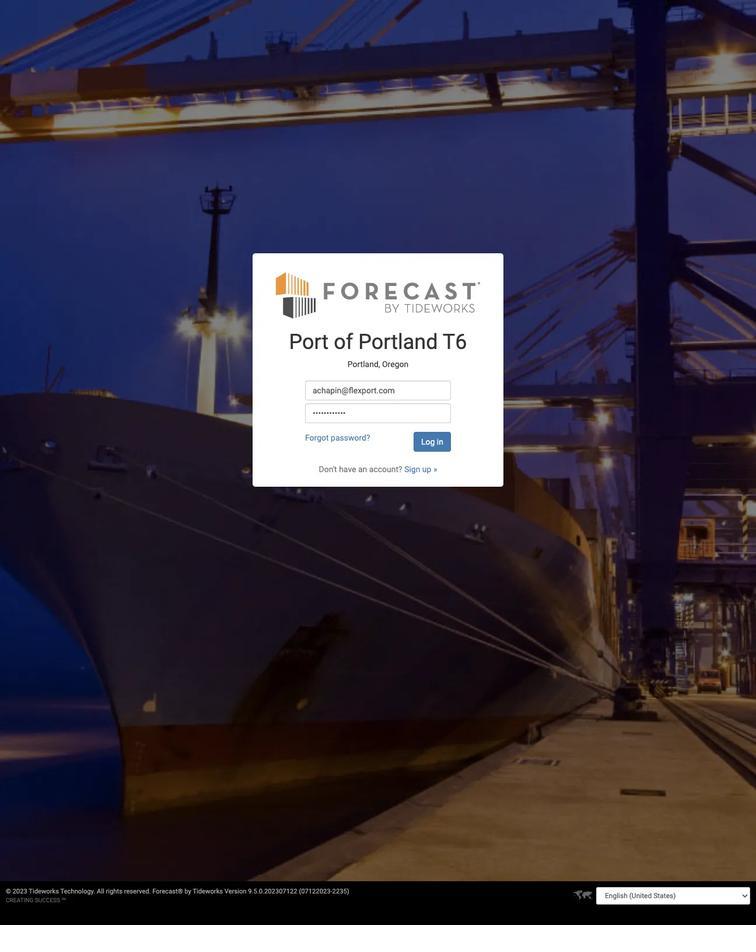 Task type: locate. For each thing, give the bounding box(es) containing it.
(07122023-
[[299, 888, 333, 896]]

1 tideworks from the left
[[29, 888, 59, 896]]

version
[[225, 888, 247, 896]]

port
[[289, 330, 329, 355]]

© 2023 tideworks technology. all rights reserved. forecast® by tideworks version 9.5.0.202307122 (07122023-2235) creating success ℠
[[6, 888, 350, 904]]

tideworks
[[29, 888, 59, 896], [193, 888, 223, 896]]

account?
[[370, 465, 403, 474]]

2235)
[[333, 888, 350, 896]]

creating
[[6, 898, 33, 904]]

in
[[437, 437, 444, 447]]

forgot
[[305, 433, 329, 443]]

don't have an account? sign up »
[[319, 465, 438, 474]]

tideworks up success
[[29, 888, 59, 896]]

1 horizontal spatial tideworks
[[193, 888, 223, 896]]

up
[[423, 465, 432, 474]]

forgot password? link
[[305, 433, 371, 443]]

success
[[35, 898, 60, 904]]

log
[[422, 437, 435, 447]]

2023
[[13, 888, 27, 896]]

sign up » link
[[405, 465, 438, 474]]

sign
[[405, 465, 421, 474]]

technology.
[[60, 888, 95, 896]]

portland,
[[348, 360, 381, 369]]

reserved.
[[124, 888, 151, 896]]

0 horizontal spatial tideworks
[[29, 888, 59, 896]]

tideworks right by
[[193, 888, 223, 896]]



Task type: describe. For each thing, give the bounding box(es) containing it.
©
[[6, 888, 11, 896]]

forecast® by tideworks image
[[276, 271, 481, 319]]

all
[[97, 888, 104, 896]]

rights
[[106, 888, 123, 896]]

port of portland t6 portland, oregon
[[289, 330, 468, 369]]

2 tideworks from the left
[[193, 888, 223, 896]]

log in button
[[414, 432, 451, 452]]

Password password field
[[305, 404, 451, 423]]

portland
[[359, 330, 438, 355]]

of
[[334, 330, 354, 355]]

by
[[185, 888, 191, 896]]

have
[[339, 465, 357, 474]]

9.5.0.202307122
[[248, 888, 298, 896]]

»
[[434, 465, 438, 474]]

forecast®
[[153, 888, 183, 896]]

forgot password? log in
[[305, 433, 444, 447]]

t6
[[443, 330, 468, 355]]

Email or username text field
[[305, 381, 451, 401]]

oregon
[[383, 360, 409, 369]]

℠
[[62, 898, 66, 904]]

password?
[[331, 433, 371, 443]]

an
[[359, 465, 368, 474]]

don't
[[319, 465, 337, 474]]



